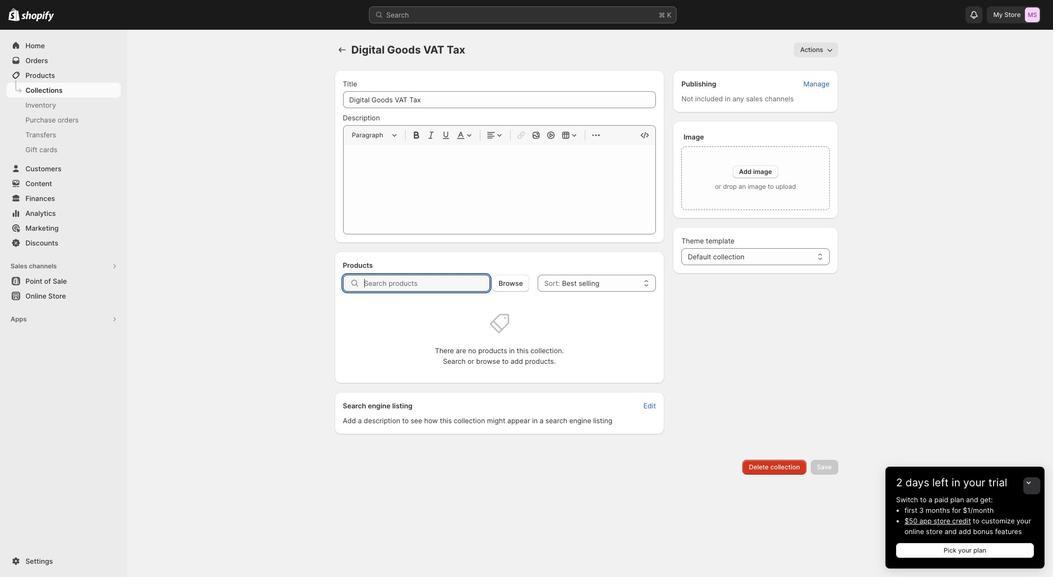 Task type: describe. For each thing, give the bounding box(es) containing it.
analytics link
[[6, 206, 121, 221]]

image
[[684, 133, 705, 141]]

delete collection
[[750, 463, 801, 471]]

get:
[[981, 496, 994, 504]]

settings
[[25, 557, 53, 566]]

browse
[[499, 279, 524, 288]]

app
[[920, 517, 933, 525]]

inventory link
[[6, 98, 121, 113]]

search
[[546, 417, 568, 425]]

see
[[411, 417, 423, 425]]

to up 3
[[921, 496, 927, 504]]

a inside 2 days left in your trial 'element'
[[929, 496, 933, 504]]

store for my store
[[1005, 11, 1022, 19]]

orders
[[58, 116, 79, 124]]

apps
[[11, 315, 27, 323]]

0 vertical spatial store
[[934, 517, 951, 525]]

home link
[[6, 38, 121, 53]]

save button
[[811, 460, 839, 475]]

actions button
[[795, 42, 839, 57]]

sale
[[53, 277, 67, 286]]

switch to a paid plan and get:
[[897, 496, 994, 504]]

0 horizontal spatial a
[[358, 417, 362, 425]]

in inside there are no products in this collection. search or browse to add products.
[[510, 347, 515, 355]]

transfers link
[[6, 127, 121, 142]]

1 horizontal spatial a
[[540, 417, 544, 425]]

$50
[[905, 517, 918, 525]]

to left upload
[[768, 183, 774, 191]]

days
[[906, 477, 930, 489]]

best
[[563, 279, 577, 288]]

features
[[996, 528, 1023, 536]]

tax
[[447, 44, 466, 56]]

how
[[425, 417, 438, 425]]

purchase orders
[[25, 116, 79, 124]]

title
[[343, 80, 357, 88]]

1 horizontal spatial or
[[716, 183, 722, 191]]

are
[[456, 347, 467, 355]]

0 vertical spatial image
[[754, 168, 773, 176]]

⌘
[[659, 11, 666, 19]]

products link
[[6, 68, 121, 83]]

1 vertical spatial engine
[[570, 417, 592, 425]]

finances link
[[6, 191, 121, 206]]

browse
[[477, 357, 501, 366]]

add image
[[740, 168, 773, 176]]

months
[[926, 506, 951, 515]]

customers link
[[6, 161, 121, 176]]

to inside there are no products in this collection. search or browse to add products.
[[503, 357, 509, 366]]

marketing
[[25, 224, 59, 232]]

goods
[[387, 44, 421, 56]]

delete
[[750, 463, 769, 471]]

digital goods vat tax
[[352, 44, 466, 56]]

first
[[905, 506, 918, 515]]

in inside dropdown button
[[952, 477, 961, 489]]

sales channels
[[11, 262, 57, 270]]

switch
[[897, 496, 919, 504]]

delete collection button
[[743, 460, 807, 475]]

appear
[[508, 417, 531, 425]]

discounts link
[[6, 236, 121, 250]]

description
[[364, 417, 401, 425]]

default collection
[[688, 253, 745, 261]]

orders
[[25, 56, 48, 65]]

3
[[920, 506, 925, 515]]

add a description to see how this collection might appear in a search engine listing
[[343, 417, 613, 425]]

edit button
[[638, 399, 663, 413]]

store inside to customize your online store and add bonus features
[[927, 528, 943, 536]]

selling
[[579, 279, 600, 288]]

orders link
[[6, 53, 121, 68]]

your inside 2 days left in your trial dropdown button
[[964, 477, 986, 489]]

browse button
[[493, 275, 530, 292]]

my
[[994, 11, 1004, 19]]

an
[[739, 183, 747, 191]]

2 days left in your trial
[[897, 477, 1008, 489]]

collection.
[[531, 347, 564, 355]]

default
[[688, 253, 712, 261]]

for
[[953, 506, 962, 515]]

0 vertical spatial plan
[[951, 496, 965, 504]]

and for plan
[[967, 496, 979, 504]]

collection for delete collection
[[771, 463, 801, 471]]

edit
[[644, 402, 657, 410]]

and for store
[[945, 528, 958, 536]]

search inside there are no products in this collection. search or browse to add products.
[[443, 357, 466, 366]]

sort: best selling
[[545, 279, 600, 288]]



Task type: locate. For each thing, give the bounding box(es) containing it.
store
[[1005, 11, 1022, 19], [48, 292, 66, 300]]

k
[[668, 11, 672, 19]]

1 vertical spatial products
[[343, 261, 373, 270]]

your up get:
[[964, 477, 986, 489]]

not included in any sales channels
[[682, 94, 795, 103]]

0 vertical spatial this
[[517, 347, 529, 355]]

and down the credit
[[945, 528, 958, 536]]

1 horizontal spatial add
[[740, 168, 752, 176]]

publishing
[[682, 80, 717, 88]]

search for search engine listing
[[343, 402, 366, 410]]

paragraph
[[352, 131, 384, 139]]

add inside to customize your online store and add bonus features
[[960, 528, 972, 536]]

a left search
[[540, 417, 544, 425]]

there
[[435, 347, 454, 355]]

included
[[696, 94, 724, 103]]

digital
[[352, 44, 385, 56]]

theme template
[[682, 237, 735, 245]]

paid
[[935, 496, 949, 504]]

0 vertical spatial and
[[967, 496, 979, 504]]

point
[[25, 277, 42, 286]]

no products image
[[489, 313, 510, 334]]

2 days left in your trial button
[[886, 467, 1045, 489]]

store inside button
[[48, 292, 66, 300]]

engine up description
[[368, 402, 391, 410]]

store down sale
[[48, 292, 66, 300]]

plan
[[951, 496, 965, 504], [974, 547, 987, 555]]

to customize your online store and add bonus features
[[905, 517, 1032, 536]]

a left paid
[[929, 496, 933, 504]]

0 vertical spatial store
[[1005, 11, 1022, 19]]

collection down template
[[714, 253, 745, 261]]

1 vertical spatial store
[[927, 528, 943, 536]]

settings link
[[6, 554, 121, 569]]

listing up see
[[393, 402, 413, 410]]

your inside to customize your online store and add bonus features
[[1018, 517, 1032, 525]]

transfers
[[25, 131, 56, 139]]

1 vertical spatial image
[[748, 183, 767, 191]]

0 horizontal spatial collection
[[454, 417, 485, 425]]

content
[[25, 179, 52, 188]]

products
[[25, 71, 55, 80], [343, 261, 373, 270]]

search down "are" on the left bottom of page
[[443, 357, 466, 366]]

your right pick
[[959, 547, 973, 555]]

this up products.
[[517, 347, 529, 355]]

1 horizontal spatial engine
[[570, 417, 592, 425]]

description
[[343, 114, 380, 122]]

collection
[[714, 253, 745, 261], [454, 417, 485, 425], [771, 463, 801, 471]]

pick your plan link
[[897, 543, 1035, 558]]

0 vertical spatial listing
[[393, 402, 413, 410]]

this inside there are no products in this collection. search or browse to add products.
[[517, 347, 529, 355]]

shopify image
[[8, 8, 20, 21]]

my store image
[[1026, 7, 1041, 22]]

1 horizontal spatial and
[[967, 496, 979, 504]]

my store
[[994, 11, 1022, 19]]

to down products
[[503, 357, 509, 366]]

0 horizontal spatial products
[[25, 71, 55, 80]]

0 horizontal spatial and
[[945, 528, 958, 536]]

add down the credit
[[960, 528, 972, 536]]

online
[[25, 292, 47, 300]]

1 horizontal spatial store
[[1005, 11, 1022, 19]]

store down $50 app store credit on the right
[[927, 528, 943, 536]]

1 horizontal spatial this
[[517, 347, 529, 355]]

to down $1/month at the right of page
[[974, 517, 980, 525]]

discounts
[[25, 239, 58, 247]]

online store button
[[0, 289, 127, 304]]

0 horizontal spatial add
[[511, 357, 523, 366]]

Search products text field
[[364, 275, 491, 292]]

purchase orders link
[[6, 113, 121, 127]]

0 vertical spatial or
[[716, 183, 722, 191]]

channels right sales
[[765, 94, 795, 103]]

sales channels button
[[6, 259, 121, 274]]

image up or drop an image to upload
[[754, 168, 773, 176]]

1 vertical spatial listing
[[594, 417, 613, 425]]

to inside to customize your online store and add bonus features
[[974, 517, 980, 525]]

1 vertical spatial add
[[343, 417, 356, 425]]

content link
[[6, 176, 121, 191]]

this
[[517, 347, 529, 355], [440, 417, 452, 425]]

and up $1/month at the right of page
[[967, 496, 979, 504]]

sales
[[747, 94, 763, 103]]

image right an
[[748, 183, 767, 191]]

save
[[818, 463, 832, 471]]

$50 app store credit link
[[905, 517, 972, 525]]

and inside to customize your online store and add bonus features
[[945, 528, 958, 536]]

0 vertical spatial your
[[964, 477, 986, 489]]

inventory
[[25, 101, 56, 109]]

this right how
[[440, 417, 452, 425]]

1 vertical spatial add
[[960, 528, 972, 536]]

0 horizontal spatial engine
[[368, 402, 391, 410]]

credit
[[953, 517, 972, 525]]

0 horizontal spatial channels
[[29, 262, 57, 270]]

and
[[967, 496, 979, 504], [945, 528, 958, 536]]

0 vertical spatial channels
[[765, 94, 795, 103]]

not
[[682, 94, 694, 103]]

0 horizontal spatial search
[[343, 402, 366, 410]]

0 horizontal spatial store
[[48, 292, 66, 300]]

drop
[[724, 183, 737, 191]]

channels inside button
[[29, 262, 57, 270]]

store for online store
[[48, 292, 66, 300]]

0 horizontal spatial listing
[[393, 402, 413, 410]]

2 horizontal spatial collection
[[771, 463, 801, 471]]

add inside there are no products in this collection. search or browse to add products.
[[511, 357, 523, 366]]

your
[[964, 477, 986, 489], [1018, 517, 1032, 525], [959, 547, 973, 555]]

add left products.
[[511, 357, 523, 366]]

plan down bonus
[[974, 547, 987, 555]]

store right my
[[1005, 11, 1022, 19]]

2 horizontal spatial search
[[443, 357, 466, 366]]

2 days left in your trial element
[[886, 495, 1045, 569]]

online store link
[[6, 289, 121, 304]]

0 horizontal spatial add
[[343, 417, 356, 425]]

template
[[707, 237, 735, 245]]

shopify image
[[21, 11, 54, 22]]

collection inside "button"
[[771, 463, 801, 471]]

add down search engine listing
[[343, 417, 356, 425]]

1 vertical spatial and
[[945, 528, 958, 536]]

or down the no
[[468, 357, 475, 366]]

in right appear
[[532, 417, 538, 425]]

your inside pick your plan link
[[959, 547, 973, 555]]

1 vertical spatial plan
[[974, 547, 987, 555]]

actions
[[801, 46, 824, 54]]

upload
[[776, 183, 797, 191]]

$50 app store credit
[[905, 517, 972, 525]]

2 vertical spatial search
[[343, 402, 366, 410]]

vat
[[424, 44, 445, 56]]

0 horizontal spatial or
[[468, 357, 475, 366]]

add up an
[[740, 168, 752, 176]]

gift cards
[[25, 145, 57, 154]]

any
[[733, 94, 745, 103]]

search for search
[[387, 11, 409, 19]]

home
[[25, 41, 45, 50]]

0 vertical spatial add
[[511, 357, 523, 366]]

a left description
[[358, 417, 362, 425]]

in left any
[[725, 94, 731, 103]]

0 vertical spatial collection
[[714, 253, 745, 261]]

1 horizontal spatial plan
[[974, 547, 987, 555]]

engine
[[368, 402, 391, 410], [570, 417, 592, 425]]

plan up for
[[951, 496, 965, 504]]

gift cards link
[[6, 142, 121, 157]]

or left the drop
[[716, 183, 722, 191]]

1 horizontal spatial add
[[960, 528, 972, 536]]

collections
[[25, 86, 63, 94]]

in right left
[[952, 477, 961, 489]]

1 horizontal spatial search
[[387, 11, 409, 19]]

pick
[[945, 547, 957, 555]]

2 vertical spatial your
[[959, 547, 973, 555]]

customers
[[25, 165, 62, 173]]

channels up point of sale
[[29, 262, 57, 270]]

analytics
[[25, 209, 56, 218]]

1 vertical spatial or
[[468, 357, 475, 366]]

products.
[[525, 357, 556, 366]]

1 vertical spatial channels
[[29, 262, 57, 270]]

2 vertical spatial collection
[[771, 463, 801, 471]]

add for add a description to see how this collection might appear in a search engine listing
[[343, 417, 356, 425]]

apps button
[[6, 312, 121, 327]]

no
[[469, 347, 477, 355]]

0 vertical spatial engine
[[368, 402, 391, 410]]

collections link
[[6, 83, 121, 98]]

or inside there are no products in this collection. search or browse to add products.
[[468, 357, 475, 366]]

1 horizontal spatial channels
[[765, 94, 795, 103]]

collection right delete at right bottom
[[771, 463, 801, 471]]

point of sale link
[[6, 274, 121, 289]]

to left see
[[403, 417, 409, 425]]

in right products
[[510, 347, 515, 355]]

1 horizontal spatial products
[[343, 261, 373, 270]]

channels
[[765, 94, 795, 103], [29, 262, 57, 270]]

first 3 months for $1/month
[[905, 506, 995, 515]]

pick your plan
[[945, 547, 987, 555]]

add for add image
[[740, 168, 752, 176]]

search up description
[[343, 402, 366, 410]]

1 vertical spatial search
[[443, 357, 466, 366]]

online
[[905, 528, 925, 536]]

search
[[387, 11, 409, 19], [443, 357, 466, 366], [343, 402, 366, 410]]

1 vertical spatial this
[[440, 417, 452, 425]]

1 vertical spatial your
[[1018, 517, 1032, 525]]

products
[[479, 347, 508, 355]]

cards
[[39, 145, 57, 154]]

0 vertical spatial search
[[387, 11, 409, 19]]

online store
[[25, 292, 66, 300]]

theme
[[682, 237, 705, 245]]

sort:
[[545, 279, 560, 288]]

1 vertical spatial collection
[[454, 417, 485, 425]]

engine right search
[[570, 417, 592, 425]]

listing right search
[[594, 417, 613, 425]]

marketing link
[[6, 221, 121, 236]]

search up goods
[[387, 11, 409, 19]]

0 horizontal spatial this
[[440, 417, 452, 425]]

1 horizontal spatial collection
[[714, 253, 745, 261]]

your up features
[[1018, 517, 1032, 525]]

add
[[511, 357, 523, 366], [960, 528, 972, 536]]

$1/month
[[964, 506, 995, 515]]

collection left might
[[454, 417, 485, 425]]

sales
[[11, 262, 27, 270]]

0 vertical spatial add
[[740, 168, 752, 176]]

manage
[[804, 80, 830, 88]]

1 vertical spatial store
[[48, 292, 66, 300]]

Title text field
[[343, 91, 657, 108]]

2 horizontal spatial a
[[929, 496, 933, 504]]

collection for default collection
[[714, 253, 745, 261]]

point of sale
[[25, 277, 67, 286]]

0 horizontal spatial plan
[[951, 496, 965, 504]]

1 horizontal spatial listing
[[594, 417, 613, 425]]

0 vertical spatial products
[[25, 71, 55, 80]]

store down months
[[934, 517, 951, 525]]

image
[[754, 168, 773, 176], [748, 183, 767, 191]]

search engine listing
[[343, 402, 413, 410]]

plan inside pick your plan link
[[974, 547, 987, 555]]

or drop an image to upload
[[716, 183, 797, 191]]



Task type: vqa. For each thing, say whether or not it's contained in the screenshot.
'0.00' text field
no



